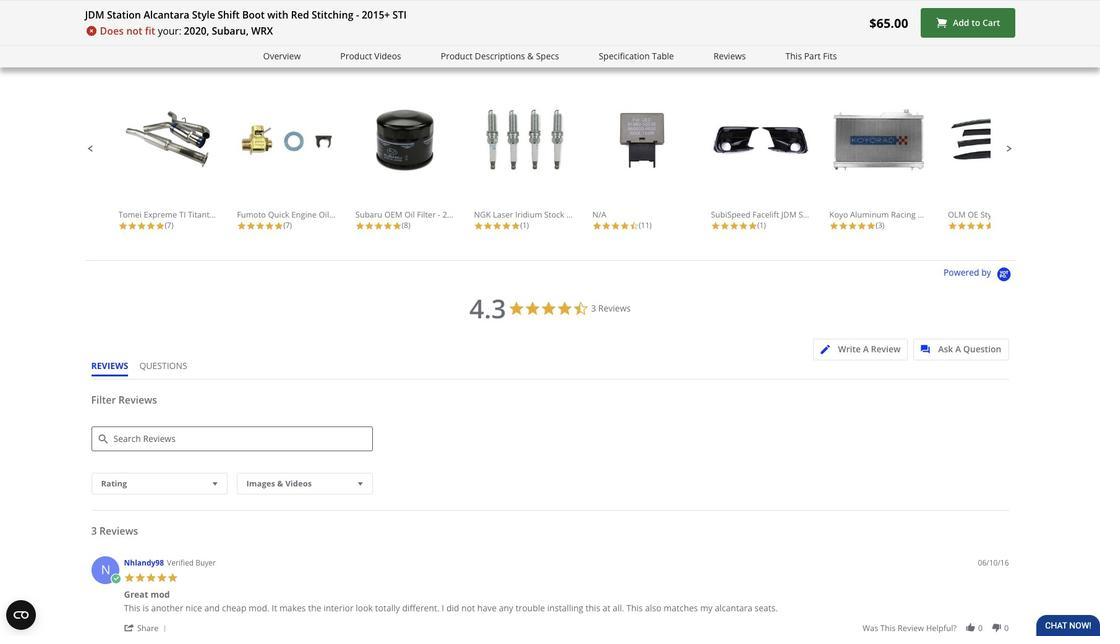 Task type: vqa. For each thing, say whether or not it's contained in the screenshot.


Task type: describe. For each thing, give the bounding box(es) containing it.
different.
[[402, 603, 440, 615]]

titantium
[[188, 209, 224, 220]]

iridium
[[515, 209, 542, 220]]

not inside great mod this is another nice and cheap mod. it makes the interior look totally different. i did not have any trouble installing this at all. this also matches my alcantara seats.
[[462, 603, 475, 615]]

half star image
[[630, 221, 639, 231]]

installing
[[548, 603, 584, 615]]

ngk laser iridium stock heat range... link
[[474, 107, 616, 220]]

write a review button
[[814, 339, 908, 361]]

images & videos
[[247, 478, 312, 489]]

specification table
[[599, 50, 674, 62]]

add to cart
[[953, 17, 1001, 29]]

0 vertical spatial videos
[[374, 50, 401, 62]]

$65.00
[[870, 15, 909, 31]]

- inside the koyo aluminum racing radiator -... link
[[952, 209, 955, 220]]

rating element
[[91, 473, 227, 495]]

was
[[863, 623, 879, 634]]

verified buyer heading
[[167, 558, 216, 569]]

style inside 'link'
[[981, 209, 999, 220]]

ask a question
[[939, 343, 1002, 355]]

images & videos element
[[237, 473, 373, 495]]

add
[[953, 17, 970, 29]]

boot
[[242, 8, 265, 22]]

was this review helpful?
[[863, 623, 957, 634]]

filter reviews
[[91, 393, 157, 407]]

reviews link
[[714, 49, 746, 64]]

valve...
[[354, 209, 380, 220]]

4.3
[[470, 291, 506, 326]]

ngk
[[474, 209, 491, 220]]

other
[[85, 45, 120, 62]]

1 oil from the left
[[319, 209, 329, 220]]

(8)
[[402, 220, 411, 231]]

subispeed facelift jdm style... link
[[711, 107, 823, 220]]

Search Reviews search field
[[91, 427, 373, 452]]

group containing was this review helpful?
[[863, 623, 1009, 634]]

write
[[838, 343, 861, 355]]

great mod this is another nice and cheap mod. it makes the interior look totally different. i did not have any trouble installing this at all. this also matches my alcantara seats.
[[124, 589, 778, 615]]

(1) for facelift
[[758, 220, 766, 231]]

review
[[871, 343, 901, 355]]

oe
[[968, 209, 979, 220]]

fits
[[823, 50, 837, 62]]

this inside great mod this is another nice and cheap mod. it makes the interior look totally different. i did not have any trouble installing this at all. this also matches my alcantara seats.
[[586, 603, 601, 615]]

interior
[[324, 603, 354, 615]]

olm
[[948, 209, 966, 220]]

videos inside field
[[285, 478, 312, 489]]

facelift
[[753, 209, 780, 220]]

down triangle image for images & videos
[[355, 478, 366, 490]]

7 total reviews element for expreme
[[118, 220, 217, 231]]

vote up review by nhlandy98 on 10 jun 2016 image
[[966, 623, 976, 634]]

subispeed
[[711, 209, 751, 220]]

specification
[[599, 50, 650, 62]]

0 vertical spatial &
[[528, 50, 534, 62]]

your:
[[158, 24, 181, 38]]

heat
[[567, 209, 585, 220]]

subaru,
[[212, 24, 249, 38]]

1 horizontal spatial 2015+
[[443, 209, 466, 220]]

part
[[805, 50, 821, 62]]

2 0 from the left
[[1005, 623, 1009, 634]]

0 vertical spatial filter
[[417, 209, 436, 220]]

circle checkmark image
[[110, 574, 121, 585]]

1 vertical spatial 3 reviews
[[91, 525, 138, 538]]

wrx for does not fit your: 2020, subaru, wrx
[[251, 24, 273, 38]]

write a review
[[838, 343, 901, 355]]

this part fits link
[[786, 49, 837, 64]]

and
[[204, 603, 220, 615]]

product videos link
[[340, 49, 401, 64]]

jdm inside 'subispeed facelift jdm style...' link
[[782, 209, 797, 220]]

- inside subaru oem oil filter - 2015+ wrx link
[[438, 209, 441, 220]]

cheap
[[222, 603, 247, 615]]

reviews inside filter reviews heading
[[118, 393, 157, 407]]

this part fits
[[786, 50, 837, 62]]

range...
[[587, 209, 616, 220]]

n/a
[[593, 209, 607, 220]]

filter reviews heading
[[91, 393, 1009, 418]]

any
[[499, 603, 514, 615]]

look
[[356, 603, 373, 615]]

descriptions
[[475, 50, 525, 62]]

cat-
[[226, 209, 241, 220]]

ask a question button
[[914, 339, 1009, 361]]

8 total reviews element
[[356, 220, 455, 231]]

fumoto quick engine oil drain valve... link
[[237, 107, 380, 220]]

subaru
[[356, 209, 383, 220]]

vote down review by nhlandy98 on 10 jun 2016 image
[[992, 623, 1003, 634]]

racing
[[891, 209, 916, 220]]

mod
[[151, 589, 170, 601]]

does
[[100, 24, 124, 38]]

powered by link
[[944, 267, 1016, 283]]

- inside olm oe style rain guards -... 'link'
[[1049, 209, 1051, 220]]

tab list containing reviews
[[91, 360, 198, 379]]

laser
[[493, 209, 513, 220]]

with
[[267, 8, 288, 22]]

write no frame image
[[821, 345, 837, 354]]

oem
[[385, 209, 403, 220]]

tomei expreme ti titantium cat-back...
[[118, 209, 265, 220]]

images
[[247, 478, 275, 489]]

product descriptions & specs link
[[441, 49, 559, 64]]

powered
[[944, 267, 980, 279]]

radiator
[[918, 209, 950, 220]]

seperator image
[[161, 626, 168, 633]]

to
[[972, 17, 981, 29]]

does not fit your: 2020, subaru, wrx
[[100, 24, 273, 38]]

aluminum
[[851, 209, 889, 220]]

share button
[[124, 623, 171, 634]]

stitching
[[312, 8, 354, 22]]

wrx for subaru oem oil filter - 2015+ wrx
[[468, 209, 485, 220]]

another
[[151, 603, 183, 615]]

a for write
[[863, 343, 869, 355]]

... inside the koyo aluminum racing radiator -... link
[[955, 209, 961, 220]]

reviews
[[91, 360, 128, 372]]

ask
[[939, 343, 954, 355]]

1 vertical spatial this
[[881, 623, 896, 634]]

question
[[964, 343, 1002, 355]]

(7) for quick
[[283, 220, 292, 231]]

did
[[447, 603, 459, 615]]

(7) for expreme
[[165, 220, 174, 231]]

cart
[[983, 17, 1001, 29]]



Task type: locate. For each thing, give the bounding box(es) containing it.
1 horizontal spatial wrx
[[468, 209, 485, 220]]

0 horizontal spatial this
[[124, 603, 140, 615]]

1 horizontal spatial 0
[[1005, 623, 1009, 634]]

not left fit
[[126, 24, 143, 38]]

2 down triangle image from the left
[[355, 478, 366, 490]]

0 right vote up review by nhlandy98 on 10 jun 2016 image
[[979, 623, 983, 634]]

tomei
[[118, 209, 142, 220]]

0 horizontal spatial filter
[[91, 393, 116, 407]]

0 horizontal spatial jdm
[[85, 8, 104, 22]]

at
[[603, 603, 611, 615]]

videos right "images"
[[285, 478, 312, 489]]

& left the 'specs'
[[528, 50, 534, 62]]

Images & Videos Filter field
[[237, 473, 373, 495]]

1 horizontal spatial 1 total reviews element
[[711, 220, 810, 231]]

filter down 'reviews'
[[91, 393, 116, 407]]

0 horizontal spatial ...
[[955, 209, 961, 220]]

0 horizontal spatial style
[[192, 8, 215, 22]]

fumoto
[[237, 209, 266, 220]]

back...
[[241, 209, 265, 220]]

dialog image
[[921, 345, 937, 354]]

filter inside heading
[[91, 393, 116, 407]]

my
[[701, 603, 713, 615]]

tab list
[[91, 360, 198, 379]]

tomei expreme ti titantium cat-back... link
[[118, 107, 265, 220]]

product for product descriptions & specs
[[441, 50, 473, 62]]

a right write
[[863, 343, 869, 355]]

(3)
[[876, 220, 885, 231]]

1 total reviews element
[[474, 220, 573, 231], [711, 220, 810, 231]]

product videos
[[340, 50, 401, 62]]

expreme
[[144, 209, 177, 220]]

product left descriptions
[[441, 50, 473, 62]]

7 total reviews element
[[118, 220, 217, 231], [237, 220, 336, 231]]

1 horizontal spatial product
[[441, 50, 473, 62]]

(11)
[[639, 220, 652, 231]]

1 vertical spatial &
[[277, 478, 283, 489]]

0 horizontal spatial 1 total reviews element
[[474, 220, 573, 231]]

olm oe style rain guards -... link
[[948, 107, 1058, 220]]

overview
[[263, 50, 301, 62]]

0 horizontal spatial 7 total reviews element
[[118, 220, 217, 231]]

this right 'all.' at the bottom right of page
[[627, 603, 643, 615]]

1 1 total reviews element from the left
[[474, 220, 573, 231]]

star image
[[118, 221, 128, 231], [137, 221, 146, 231], [146, 221, 156, 231], [237, 221, 246, 231], [265, 221, 274, 231], [274, 221, 283, 231], [356, 221, 365, 231], [365, 221, 374, 231], [374, 221, 383, 231], [393, 221, 402, 231], [483, 221, 493, 231], [493, 221, 502, 231], [593, 221, 602, 231], [602, 221, 611, 231], [611, 221, 621, 231], [830, 221, 839, 231], [839, 221, 848, 231], [848, 221, 858, 231], [867, 221, 876, 231], [958, 221, 967, 231], [967, 221, 976, 231], [124, 573, 135, 584], [135, 573, 146, 584]]

... inside olm oe style rain guards -... 'link'
[[1051, 209, 1058, 220]]

0 right vote down review by nhlandy98 on 10 jun 2016 image
[[1005, 623, 1009, 634]]

great mod heading
[[124, 589, 170, 604]]

nhlandy98 verified buyer
[[124, 558, 216, 569]]

verified
[[167, 558, 194, 569]]

jdm up does
[[85, 8, 104, 22]]

down triangle image inside the images & videos filter field
[[355, 478, 366, 490]]

nice
[[186, 603, 202, 615]]

0
[[979, 623, 983, 634], [1005, 623, 1009, 634]]

0 horizontal spatial down triangle image
[[210, 478, 221, 490]]

1 vertical spatial wrx
[[468, 209, 485, 220]]

stock
[[544, 209, 565, 220]]

nhlandy98
[[124, 558, 164, 569]]

1 total reviews element for laser
[[474, 220, 573, 231]]

0 horizontal spatial &
[[277, 478, 283, 489]]

0 vertical spatial 2015+
[[362, 8, 390, 22]]

1 (1) from the left
[[521, 220, 529, 231]]

a right ask
[[956, 343, 962, 355]]

this right was on the bottom right of the page
[[881, 623, 896, 634]]

product for product videos
[[340, 50, 372, 62]]

jdm station alcantara style shift boot with red stitching - 2015+ sti
[[85, 8, 407, 22]]

ti
[[179, 209, 186, 220]]

2 1 total reviews element from the left
[[711, 220, 810, 231]]

fit
[[145, 24, 155, 38]]

other top rated products
[[85, 45, 237, 62]]

2 a from the left
[[956, 343, 962, 355]]

2 total reviews element
[[948, 220, 1047, 231]]

2015+ left ngk
[[443, 209, 466, 220]]

2 product from the left
[[441, 50, 473, 62]]

review date 06/10/16 element
[[978, 558, 1009, 569]]

1 horizontal spatial ...
[[1051, 209, 1058, 220]]

1 horizontal spatial down triangle image
[[355, 478, 366, 490]]

wrx down the boot
[[251, 24, 273, 38]]

down triangle image inside rating filter field
[[210, 478, 221, 490]]

1 horizontal spatial not
[[462, 603, 475, 615]]

sti
[[393, 8, 407, 22]]

0 vertical spatial 3 reviews
[[591, 303, 631, 314]]

buyer
[[196, 558, 216, 569]]

0 horizontal spatial 0
[[979, 623, 983, 634]]

n
[[101, 562, 110, 578]]

wrx left the laser
[[468, 209, 485, 220]]

0 vertical spatial style
[[192, 8, 215, 22]]

0 vertical spatial jdm
[[85, 8, 104, 22]]

0 vertical spatial wrx
[[251, 24, 273, 38]]

0 vertical spatial this
[[586, 603, 601, 615]]

olm oe style rain guards -...
[[948, 209, 1058, 220]]

share
[[137, 623, 159, 634]]

1 a from the left
[[863, 343, 869, 355]]

1 total reviews element for facelift
[[711, 220, 810, 231]]

quick
[[268, 209, 289, 220]]

0 horizontal spatial 3 reviews
[[91, 525, 138, 538]]

i
[[442, 603, 444, 615]]

1 vertical spatial 3
[[91, 525, 97, 538]]

0 vertical spatial not
[[126, 24, 143, 38]]

this left part
[[786, 50, 802, 62]]

... left oe
[[955, 209, 961, 220]]

1 horizontal spatial 7 total reviews element
[[237, 220, 336, 231]]

(2)
[[995, 220, 1003, 231]]

style right oe
[[981, 209, 999, 220]]

1 horizontal spatial 3
[[591, 303, 596, 314]]

videos down sti
[[374, 50, 401, 62]]

overview link
[[263, 49, 301, 64]]

- right stitching
[[356, 8, 359, 22]]

this left at
[[586, 603, 601, 615]]

0 horizontal spatial videos
[[285, 478, 312, 489]]

(1) for laser
[[521, 220, 529, 231]]

subispeed facelift jdm style...
[[711, 209, 823, 220]]

filter right (8)
[[417, 209, 436, 220]]

magnifying glass image
[[99, 435, 108, 444]]

helpful?
[[927, 623, 957, 634]]

this left is at the left bottom of the page
[[124, 603, 140, 615]]

not
[[126, 24, 143, 38], [462, 603, 475, 615]]

product down stitching
[[340, 50, 372, 62]]

-
[[356, 8, 359, 22], [438, 209, 441, 220], [952, 209, 955, 220], [1049, 209, 1051, 220]]

product descriptions & specs
[[441, 50, 559, 62]]

2015+ left sti
[[362, 8, 390, 22]]

it
[[272, 603, 277, 615]]

0 horizontal spatial 2015+
[[362, 8, 390, 22]]

shift
[[218, 8, 240, 22]]

1 7 total reviews element from the left
[[118, 220, 217, 231]]

style...
[[799, 209, 823, 220]]

0 horizontal spatial wrx
[[251, 24, 273, 38]]

1 (7) from the left
[[165, 220, 174, 231]]

(1) right subispeed on the top of page
[[758, 220, 766, 231]]

open widget image
[[6, 601, 36, 630]]

3 total reviews element
[[830, 220, 929, 231]]

down triangle image for rating
[[210, 478, 221, 490]]

0 horizontal spatial product
[[340, 50, 372, 62]]

1 horizontal spatial a
[[956, 343, 962, 355]]

oil left drain
[[319, 209, 329, 220]]

1 horizontal spatial (1)
[[758, 220, 766, 231]]

0 horizontal spatial not
[[126, 24, 143, 38]]

1 product from the left
[[340, 50, 372, 62]]

1 horizontal spatial &
[[528, 50, 534, 62]]

all.
[[613, 603, 624, 615]]

specification table link
[[599, 49, 674, 64]]

share image
[[124, 623, 135, 634]]

1 0 from the left
[[979, 623, 983, 634]]

4.3 star rating element
[[470, 291, 506, 326]]

1 vertical spatial videos
[[285, 478, 312, 489]]

(1) right the laser
[[521, 220, 529, 231]]

rated
[[148, 45, 180, 62]]

1 vertical spatial 2015+
[[443, 209, 466, 220]]

oil right oem
[[405, 209, 415, 220]]

have
[[478, 603, 497, 615]]

1 down triangle image from the left
[[210, 478, 221, 490]]

2 ... from the left
[[1051, 209, 1058, 220]]

0 vertical spatial 3
[[591, 303, 596, 314]]

0 horizontal spatial this
[[586, 603, 601, 615]]

matches
[[664, 603, 698, 615]]

(1)
[[521, 220, 529, 231], [758, 220, 766, 231]]

oil
[[319, 209, 329, 220], [405, 209, 415, 220]]

1 horizontal spatial filter
[[417, 209, 436, 220]]

2 oil from the left
[[405, 209, 415, 220]]

2 (7) from the left
[[283, 220, 292, 231]]

& inside field
[[277, 478, 283, 489]]

not right did
[[462, 603, 475, 615]]

jdm left style...
[[782, 209, 797, 220]]

table
[[652, 50, 674, 62]]

group
[[863, 623, 1009, 634]]

style up 2020,
[[192, 8, 215, 22]]

ngk laser iridium stock heat range...
[[474, 209, 616, 220]]

0 horizontal spatial (7)
[[165, 220, 174, 231]]

2 7 total reviews element from the left
[[237, 220, 336, 231]]

review
[[898, 623, 924, 634]]

7 total reviews element for quick
[[237, 220, 336, 231]]

1 ... from the left
[[955, 209, 961, 220]]

1 horizontal spatial oil
[[405, 209, 415, 220]]

totally
[[375, 603, 400, 615]]

rating
[[101, 478, 127, 489]]

1 vertical spatial jdm
[[782, 209, 797, 220]]

11 total reviews element
[[593, 220, 692, 231]]

engine
[[292, 209, 317, 220]]

1 horizontal spatial (7)
[[283, 220, 292, 231]]

product inside product descriptions & specs link
[[441, 50, 473, 62]]

wrx
[[251, 24, 273, 38], [468, 209, 485, 220]]

- right guards
[[1049, 209, 1051, 220]]

powered by
[[944, 267, 994, 279]]

1 horizontal spatial style
[[981, 209, 999, 220]]

1 horizontal spatial this
[[881, 623, 896, 634]]

1 vertical spatial filter
[[91, 393, 116, 407]]

alcantara
[[144, 8, 190, 22]]

star image
[[128, 221, 137, 231], [156, 221, 165, 231], [246, 221, 256, 231], [256, 221, 265, 231], [383, 221, 393, 231], [474, 221, 483, 231], [502, 221, 511, 231], [511, 221, 521, 231], [621, 221, 630, 231], [711, 221, 721, 231], [721, 221, 730, 231], [730, 221, 739, 231], [739, 221, 748, 231], [748, 221, 758, 231], [858, 221, 867, 231], [948, 221, 958, 231], [976, 221, 986, 231], [986, 221, 995, 231], [146, 573, 157, 584], [157, 573, 167, 584], [167, 573, 178, 584]]

(7) right back...
[[283, 220, 292, 231]]

Rating Filter field
[[91, 473, 227, 495]]

1 horizontal spatial this
[[627, 603, 643, 615]]

a
[[863, 343, 869, 355], [956, 343, 962, 355]]

1 horizontal spatial videos
[[374, 50, 401, 62]]

1 vertical spatial style
[[981, 209, 999, 220]]

2 (1) from the left
[[758, 220, 766, 231]]

reviews
[[714, 50, 746, 62], [599, 303, 631, 314], [118, 393, 157, 407], [99, 525, 138, 538]]

koyo aluminum racing radiator -...
[[830, 209, 961, 220]]

0 horizontal spatial (1)
[[521, 220, 529, 231]]

seats.
[[755, 603, 778, 615]]

- right (8)
[[438, 209, 441, 220]]

& right "images"
[[277, 478, 283, 489]]

- right radiator
[[952, 209, 955, 220]]

this
[[786, 50, 802, 62], [124, 603, 140, 615], [627, 603, 643, 615]]

this inside this part fits link
[[786, 50, 802, 62]]

drain
[[331, 209, 352, 220]]

subaru oem oil filter - 2015+ wrx
[[356, 209, 485, 220]]

1 horizontal spatial jdm
[[782, 209, 797, 220]]

guards
[[1019, 209, 1047, 220]]

1 horizontal spatial 3 reviews
[[591, 303, 631, 314]]

product inside product videos link
[[340, 50, 372, 62]]

(7) left ti
[[165, 220, 174, 231]]

a for ask
[[956, 343, 962, 355]]

0 horizontal spatial oil
[[319, 209, 329, 220]]

1 vertical spatial not
[[462, 603, 475, 615]]

2 horizontal spatial this
[[786, 50, 802, 62]]

rain
[[1001, 209, 1017, 220]]

... right guards
[[1051, 209, 1058, 220]]

videos
[[374, 50, 401, 62], [285, 478, 312, 489]]

0 horizontal spatial a
[[863, 343, 869, 355]]

down triangle image
[[210, 478, 221, 490], [355, 478, 366, 490]]

0 horizontal spatial 3
[[91, 525, 97, 538]]

questions
[[139, 360, 187, 372]]

red
[[291, 8, 309, 22]]

top
[[124, 45, 144, 62]]



